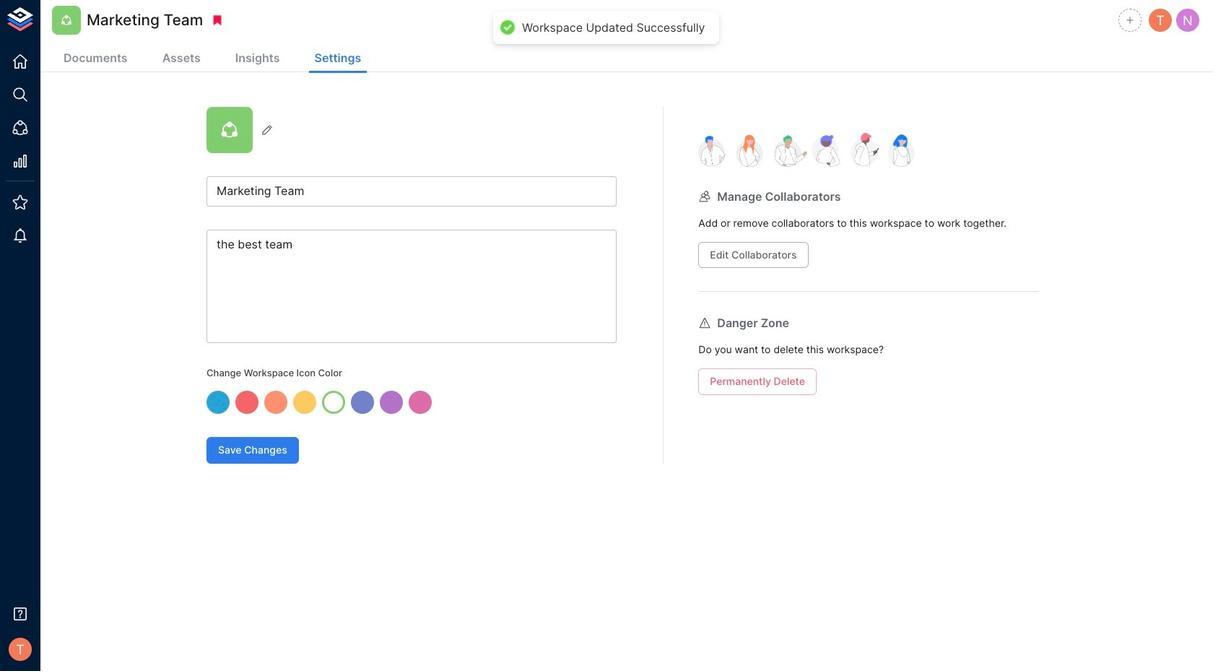 Task type: locate. For each thing, give the bounding box(es) containing it.
status
[[522, 20, 706, 35]]

Workspace notes are visible to all members and guests. text field
[[207, 230, 617, 343]]



Task type: describe. For each thing, give the bounding box(es) containing it.
Workspace Name text field
[[207, 176, 617, 207]]

remove bookmark image
[[211, 14, 224, 27]]



